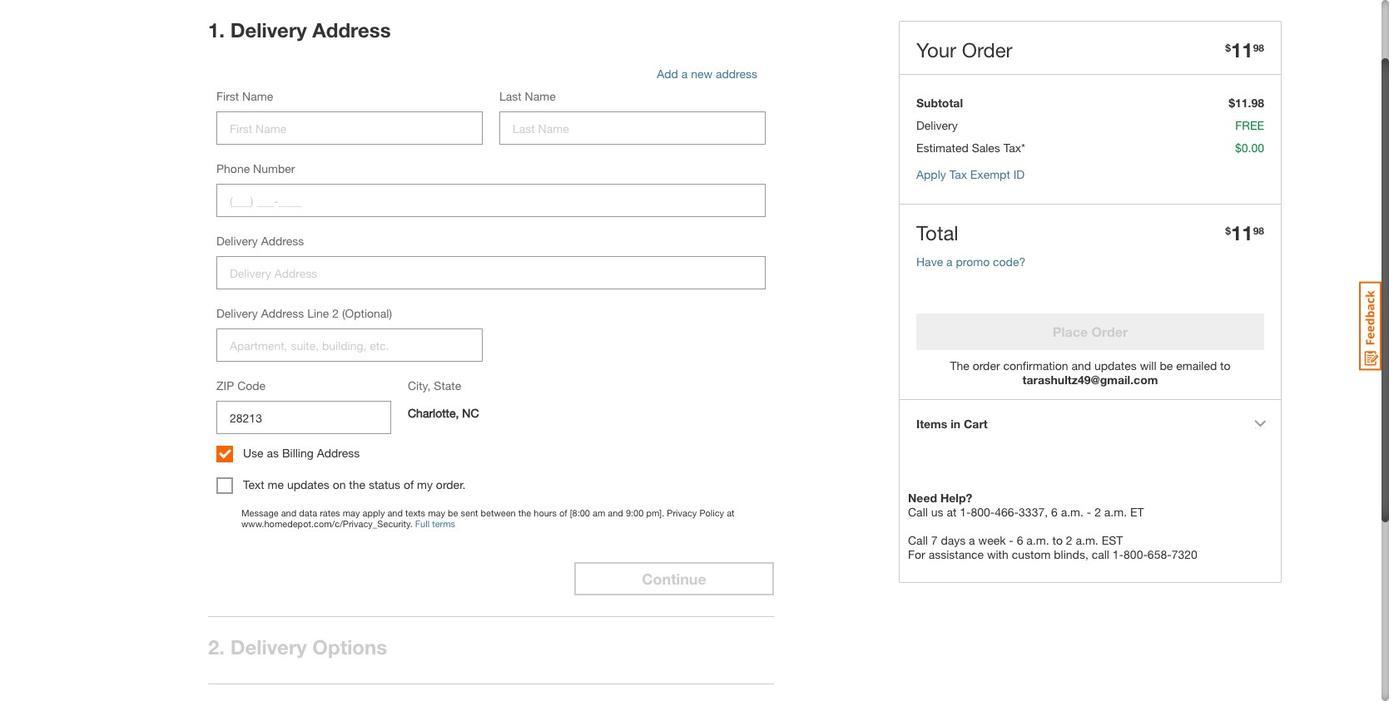 Task type: locate. For each thing, give the bounding box(es) containing it.
delivery
[[230, 18, 307, 42], [916, 118, 958, 132], [216, 234, 258, 248], [216, 306, 258, 320], [230, 636, 307, 659]]

of left [8:00
[[559, 508, 567, 519]]

of left my
[[404, 478, 414, 492]]

1 vertical spatial -
[[1009, 534, 1014, 548]]

first name element
[[216, 89, 483, 145]]

to inside the order confirmation and updates will be emailed to tarashultz49@gmail.com
[[1220, 359, 1231, 373]]

2 left call
[[1066, 534, 1073, 548]]

800- up week
[[971, 505, 995, 519]]

first name
[[216, 89, 273, 103]]

et
[[1130, 505, 1144, 519]]

-
[[1087, 505, 1091, 519], [1009, 534, 1014, 548]]

1 vertical spatial 800-
[[1124, 548, 1148, 562]]

0 horizontal spatial of
[[404, 478, 414, 492]]

be inside the order confirmation and updates will be emailed to tarashultz49@gmail.com
[[1160, 359, 1173, 373]]

may
[[343, 508, 360, 519], [428, 508, 445, 519]]

0 vertical spatial a
[[681, 67, 688, 81]]

2 horizontal spatial 2
[[1095, 505, 1101, 519]]

0 vertical spatial -
[[1087, 505, 1091, 519]]

order right your
[[962, 38, 1013, 62]]

call left 7
[[908, 534, 928, 548]]

tax
[[949, 167, 967, 181]]

full terms
[[415, 519, 455, 529]]

1 horizontal spatial name
[[525, 89, 556, 103]]

0 vertical spatial call
[[908, 505, 928, 519]]

0 horizontal spatial 6
[[1017, 534, 1023, 548]]

1 horizontal spatial order
[[1092, 324, 1128, 340]]

0 vertical spatial updates
[[1094, 359, 1137, 373]]

a right days
[[969, 534, 975, 548]]

0 vertical spatial 800-
[[971, 505, 995, 519]]

2 vertical spatial a
[[969, 534, 975, 548]]

None telephone field
[[216, 401, 391, 434]]

address
[[716, 67, 757, 81]]

0 vertical spatial to
[[1220, 359, 1231, 373]]

a.m. left est
[[1076, 534, 1098, 548]]

1 $ from the top
[[1225, 41, 1231, 54]]

- inside the need help? call us at 1-800-466-3337 , 6 a.m. - 2 a.m. et
[[1087, 505, 1091, 519]]

0 vertical spatial 11
[[1231, 38, 1253, 62]]

0 horizontal spatial at
[[727, 508, 735, 519]]

0 horizontal spatial updates
[[287, 478, 329, 492]]

order right place at right top
[[1092, 324, 1128, 340]]

0 vertical spatial ,
[[456, 406, 459, 420]]

call left us at the right of page
[[908, 505, 928, 519]]

be right will
[[1160, 359, 1173, 373]]

- up blinds, on the bottom of page
[[1087, 505, 1091, 519]]

order
[[962, 38, 1013, 62], [1092, 324, 1128, 340]]

and down place order link
[[1072, 359, 1091, 373]]

call 7 days a week - 6 a.m. to 2 a.m. est for assistance with custom blinds, call 1-800-658-7320
[[908, 534, 1198, 562]]

a right add
[[681, 67, 688, 81]]

name inside 'first name' element
[[242, 89, 273, 103]]

7
[[931, 534, 938, 548]]

$
[[1225, 41, 1231, 54], [1225, 224, 1231, 237]]

0 vertical spatial order
[[962, 38, 1013, 62]]

,
[[456, 406, 459, 420], [1045, 505, 1048, 519]]

a inside call 7 days a week - 6 a.m. to 2 a.m. est for assistance with custom blinds, call 1-800-658-7320
[[969, 534, 975, 548]]

800-
[[971, 505, 995, 519], [1124, 548, 1148, 562]]

1 vertical spatial 11
[[1231, 221, 1253, 245]]

at
[[947, 505, 957, 519], [727, 508, 735, 519]]

2.
[[208, 636, 225, 659]]

the right on
[[349, 478, 365, 492]]

updates left will
[[1094, 359, 1137, 373]]

a right have
[[946, 255, 953, 269]]

1-
[[960, 505, 971, 519], [1113, 548, 1124, 562]]

6
[[1051, 505, 1058, 519], [1017, 534, 1023, 548]]

on
[[333, 478, 346, 492]]

emailed
[[1176, 359, 1217, 373]]

a
[[681, 67, 688, 81], [946, 255, 953, 269], [969, 534, 975, 548]]

6 right with
[[1017, 534, 1023, 548]]

1-800-658-7320 link
[[1113, 548, 1198, 562]]

2 inside call 7 days a week - 6 a.m. to 2 a.m. est for assistance with custom blinds, call 1-800-658-7320
[[1066, 534, 1073, 548]]

0 vertical spatial $
[[1225, 41, 1231, 54]]

of inside message and data rates may apply and texts may be sent between the hours of [8:00 am and 9:00 pm]. privacy policy at www.homedepot.com/c/privacy_security.
[[559, 508, 567, 519]]

phone
[[216, 161, 250, 176]]

1- right call
[[1113, 548, 1124, 562]]

1 may from the left
[[343, 508, 360, 519]]

0 horizontal spatial the
[[349, 478, 365, 492]]

assistance
[[929, 548, 984, 562]]

delivery address line 2 (optional)
[[216, 306, 392, 320]]

to right the emailed on the right bottom of the page
[[1220, 359, 1231, 373]]

us
[[931, 505, 943, 519]]

the inside message and data rates may apply and texts may be sent between the hours of [8:00 am and 9:00 pm]. privacy policy at www.homedepot.com/c/privacy_security.
[[518, 508, 531, 519]]

1 vertical spatial of
[[559, 508, 567, 519]]

9:00
[[626, 508, 644, 519]]

at inside message and data rates may apply and texts may be sent between the hours of [8:00 am and 9:00 pm]. privacy policy at www.homedepot.com/c/privacy_security.
[[727, 508, 735, 519]]

, up call 7 days a week - 6 a.m. to 2 a.m. est for assistance with custom blinds, call 1-800-658-7320
[[1045, 505, 1048, 519]]

call
[[908, 505, 928, 519], [908, 534, 928, 548]]

2
[[332, 306, 339, 320], [1095, 505, 1101, 519], [1066, 534, 1073, 548]]

1 horizontal spatial 800-
[[1124, 548, 1148, 562]]

between
[[481, 508, 516, 519]]

2 vertical spatial 2
[[1066, 534, 1073, 548]]

at right us at the right of page
[[947, 505, 957, 519]]

$ for total
[[1225, 224, 1231, 237]]

800- inside call 7 days a week - 6 a.m. to 2 a.m. est for assistance with custom blinds, call 1-800-658-7320
[[1124, 548, 1148, 562]]

1 $ 11 98 from the top
[[1225, 38, 1264, 62]]

a inside button
[[946, 255, 953, 269]]

1 vertical spatial updates
[[287, 478, 329, 492]]

0 vertical spatial of
[[404, 478, 414, 492]]

1 horizontal spatial 2
[[1066, 534, 1073, 548]]

2 right the line
[[332, 306, 339, 320]]

1 vertical spatial the
[[518, 508, 531, 519]]

at right policy
[[727, 508, 735, 519]]

delivery down the phone
[[216, 234, 258, 248]]

0 horizontal spatial 800-
[[971, 505, 995, 519]]

updates up 'data'
[[287, 478, 329, 492]]

to right custom
[[1052, 534, 1063, 548]]

exempt
[[970, 167, 1010, 181]]

and left texts
[[387, 508, 403, 519]]

2 98 from the top
[[1253, 224, 1264, 237]]

1 vertical spatial ,
[[1045, 505, 1048, 519]]

1 name from the left
[[242, 89, 273, 103]]

1 vertical spatial be
[[448, 508, 458, 519]]

0 vertical spatial $ 11 98
[[1225, 38, 1264, 62]]

call inside the need help? call us at 1-800-466-3337 , 6 a.m. - 2 a.m. et
[[908, 505, 928, 519]]

11 for your order
[[1231, 38, 1253, 62]]

Apartment, suite, building, etc. text field
[[216, 329, 483, 362]]

$ 11 98 for your order
[[1225, 38, 1264, 62]]

a.m. left et
[[1104, 505, 1127, 519]]

confirmation
[[1003, 359, 1068, 373]]

0 vertical spatial 2
[[332, 306, 339, 320]]

2 11 from the top
[[1231, 221, 1253, 245]]

last name element
[[499, 89, 766, 145]]

the
[[349, 478, 365, 492], [518, 508, 531, 519]]

name for last name
[[525, 89, 556, 103]]

0 horizontal spatial a
[[681, 67, 688, 81]]

1 horizontal spatial may
[[428, 508, 445, 519]]

a.m.
[[1061, 505, 1084, 519], [1104, 505, 1127, 519], [1027, 534, 1049, 548], [1076, 534, 1098, 548]]

98 for total
[[1253, 224, 1264, 237]]

1 horizontal spatial 6
[[1051, 505, 1058, 519]]

6 inside the need help? call us at 1-800-466-3337 , 6 a.m. - 2 a.m. et
[[1051, 505, 1058, 519]]

may right "rates"
[[343, 508, 360, 519]]

1- right us at the right of page
[[960, 505, 971, 519]]

0 vertical spatial be
[[1160, 359, 1173, 373]]

1 horizontal spatial updates
[[1094, 359, 1137, 373]]

updates
[[1094, 359, 1137, 373], [287, 478, 329, 492]]

order for your order
[[962, 38, 1013, 62]]

name right "last"
[[525, 89, 556, 103]]

id
[[1014, 167, 1025, 181]]

2 $ 11 98 from the top
[[1225, 221, 1264, 245]]

1 vertical spatial 1-
[[1113, 548, 1124, 562]]

1 horizontal spatial a
[[946, 255, 953, 269]]

1 vertical spatial call
[[908, 534, 928, 548]]

use as billing address
[[243, 446, 360, 460]]

1 vertical spatial 2
[[1095, 505, 1101, 519]]

name inside the last name element
[[525, 89, 556, 103]]

a.m. down 3337
[[1027, 534, 1049, 548]]

2 call from the top
[[908, 534, 928, 548]]

0 horizontal spatial 1-
[[960, 505, 971, 519]]

0 vertical spatial the
[[349, 478, 365, 492]]

and
[[1072, 359, 1091, 373], [281, 508, 297, 519], [387, 508, 403, 519], [608, 508, 623, 519]]

line
[[307, 306, 329, 320]]

(___) ___-____ telephone field
[[216, 184, 766, 217]]

state
[[434, 379, 461, 393]]

2 $ from the top
[[1225, 224, 1231, 237]]

estimated
[[916, 141, 969, 155]]

1 horizontal spatial at
[[947, 505, 957, 519]]

1 horizontal spatial to
[[1220, 359, 1231, 373]]

0 vertical spatial 98
[[1253, 41, 1264, 54]]

1 vertical spatial $
[[1225, 224, 1231, 237]]

1 vertical spatial $ 11 98
[[1225, 221, 1264, 245]]

98
[[1253, 41, 1264, 54], [1253, 224, 1264, 237]]

1 vertical spatial 6
[[1017, 534, 1023, 548]]

First Name text field
[[216, 112, 483, 145]]

, left nc
[[456, 406, 459, 420]]

0 horizontal spatial name
[[242, 89, 273, 103]]

terms
[[432, 519, 455, 529]]

0 horizontal spatial ,
[[456, 406, 459, 420]]

1 call from the top
[[908, 505, 928, 519]]

delivery right 2.
[[230, 636, 307, 659]]

1 horizontal spatial be
[[1160, 359, 1173, 373]]

order
[[973, 359, 1000, 373]]

11
[[1231, 38, 1253, 62], [1231, 221, 1253, 245]]

2 may from the left
[[428, 508, 445, 519]]

address
[[312, 18, 391, 42], [261, 234, 304, 248], [261, 306, 304, 320], [317, 446, 360, 460]]

$ 11 98
[[1225, 38, 1264, 62], [1225, 221, 1264, 245]]

800- right est
[[1124, 548, 1148, 562]]

be left sent
[[448, 508, 458, 519]]

1 vertical spatial a
[[946, 255, 953, 269]]

Last Name text field
[[499, 112, 766, 145]]

6 right 3337
[[1051, 505, 1058, 519]]

2 inside the need help? call us at 1-800-466-3337 , 6 a.m. - 2 a.m. et
[[1095, 505, 1101, 519]]

(optional)
[[342, 306, 392, 320]]

the order confirmation and updates will be emailed to tarashultz49@gmail.com
[[950, 359, 1231, 387]]

1- inside the need help? call us at 1-800-466-3337 , 6 a.m. - 2 a.m. et
[[960, 505, 971, 519]]

of
[[404, 478, 414, 492], [559, 508, 567, 519]]

a.m. up call 7 days a week - 6 a.m. to 2 a.m. est for assistance with custom blinds, call 1-800-658-7320
[[1061, 505, 1084, 519]]

delivery for delivery
[[916, 118, 958, 132]]

0 horizontal spatial to
[[1052, 534, 1063, 548]]

custom
[[1012, 548, 1051, 562]]

- right week
[[1009, 534, 1014, 548]]

1 11 from the top
[[1231, 38, 1253, 62]]

2 left et
[[1095, 505, 1101, 519]]

delivery down subtotal in the right of the page
[[916, 118, 958, 132]]

0 vertical spatial 1-
[[960, 505, 971, 519]]

1 vertical spatial 98
[[1253, 224, 1264, 237]]

1 horizontal spatial -
[[1087, 505, 1091, 519]]

1 98 from the top
[[1253, 41, 1264, 54]]

466-
[[995, 505, 1019, 519]]

in
[[951, 417, 961, 431]]

2 horizontal spatial a
[[969, 534, 975, 548]]

6 inside call 7 days a week - 6 a.m. to 2 a.m. est for assistance with custom blinds, call 1-800-658-7320
[[1017, 534, 1023, 548]]

delivery up the zip code
[[216, 306, 258, 320]]

name
[[242, 89, 273, 103], [525, 89, 556, 103]]

may right texts
[[428, 508, 445, 519]]

1 vertical spatial to
[[1052, 534, 1063, 548]]

first
[[216, 89, 239, 103]]

1-800-466-3337 link
[[960, 505, 1045, 519]]

as
[[267, 446, 279, 460]]

updates inside the order confirmation and updates will be emailed to tarashultz49@gmail.com
[[1094, 359, 1137, 373]]

1 horizontal spatial of
[[559, 508, 567, 519]]

1 vertical spatial order
[[1092, 324, 1128, 340]]

0 horizontal spatial be
[[448, 508, 458, 519]]

your
[[916, 38, 956, 62]]

place order link
[[916, 314, 1264, 350]]

1 horizontal spatial the
[[518, 508, 531, 519]]

sent
[[461, 508, 478, 519]]

0 horizontal spatial may
[[343, 508, 360, 519]]

the left hours
[[518, 508, 531, 519]]

name right first
[[242, 89, 273, 103]]

code?
[[993, 255, 1026, 269]]

[8:00
[[570, 508, 590, 519]]

to inside call 7 days a week - 6 a.m. to 2 a.m. est for assistance with custom blinds, call 1-800-658-7320
[[1052, 534, 1063, 548]]

0 vertical spatial 6
[[1051, 505, 1058, 519]]

and inside the order confirmation and updates will be emailed to tarashultz49@gmail.com
[[1072, 359, 1091, 373]]

3337
[[1019, 505, 1045, 519]]

1 horizontal spatial ,
[[1045, 505, 1048, 519]]

continue link
[[574, 563, 774, 596]]

- inside call 7 days a week - 6 a.m. to 2 a.m. est for assistance with custom blinds, call 1-800-658-7320
[[1009, 534, 1014, 548]]

0 horizontal spatial -
[[1009, 534, 1014, 548]]

0 horizontal spatial order
[[962, 38, 1013, 62]]

2 name from the left
[[525, 89, 556, 103]]

1 horizontal spatial 1-
[[1113, 548, 1124, 562]]

tarashultz49@gmail.com
[[1023, 373, 1158, 387]]



Task type: vqa. For each thing, say whether or not it's contained in the screenshot.
am
yes



Task type: describe. For each thing, give the bounding box(es) containing it.
and right am
[[608, 508, 623, 519]]

call inside call 7 days a week - 6 a.m. to 2 a.m. est for assistance with custom blinds, call 1-800-658-7320
[[908, 534, 928, 548]]

a for have
[[946, 255, 953, 269]]

800- inside the need help? call us at 1-800-466-3337 , 6 a.m. - 2 a.m. et
[[971, 505, 995, 519]]

will
[[1140, 359, 1157, 373]]

place
[[1053, 324, 1088, 340]]

message and data rates may apply and texts may be sent between the hours of [8:00 am and 9:00 pm]. privacy policy at www.homedepot.com/c/privacy_security.
[[241, 508, 735, 529]]

city, state
[[408, 379, 461, 393]]

your order
[[916, 38, 1013, 62]]

code
[[237, 379, 266, 393]]

a for add
[[681, 67, 688, 81]]

number
[[253, 161, 295, 176]]

apply
[[916, 167, 946, 181]]

1- inside call 7 days a week - 6 a.m. to 2 a.m. est for assistance with custom blinds, call 1-800-658-7320
[[1113, 548, 1124, 562]]

text me updates on the status of my order.
[[243, 478, 466, 492]]

11 for total
[[1231, 221, 1253, 245]]

blinds,
[[1054, 548, 1089, 562]]

to for a.m.
[[1052, 534, 1063, 548]]

pm].
[[646, 508, 664, 519]]

subtotal
[[916, 96, 963, 110]]

free
[[1235, 118, 1264, 132]]

have a promo code?
[[916, 255, 1026, 269]]

privacy
[[667, 508, 697, 519]]

apply tax exempt id
[[916, 167, 1025, 181]]

last
[[499, 89, 522, 103]]

zip
[[216, 379, 234, 393]]

nc
[[462, 406, 479, 420]]

charlotte
[[408, 406, 456, 420]]

items in cart
[[916, 417, 988, 431]]

add a new address link
[[644, 67, 766, 81]]

am
[[593, 508, 605, 519]]

me
[[268, 478, 284, 492]]

7320
[[1172, 548, 1198, 562]]

order for place order
[[1092, 324, 1128, 340]]

delivery for delivery address
[[216, 234, 258, 248]]

2. delivery options
[[208, 636, 387, 659]]

the
[[950, 359, 970, 373]]

Delivery Address text field
[[216, 256, 766, 290]]

apply
[[362, 508, 385, 519]]

, inside the need help? call us at 1-800-466-3337 , 6 a.m. - 2 a.m. et
[[1045, 505, 1048, 519]]

zip code element
[[216, 379, 391, 434]]

have
[[916, 255, 943, 269]]

www.homedepot.com/c/privacy_security.
[[241, 519, 413, 529]]

phone number element
[[216, 161, 766, 217]]

my
[[417, 478, 433, 492]]

cart
[[964, 417, 988, 431]]

last name
[[499, 89, 556, 103]]

sales
[[972, 141, 1000, 155]]

at inside the need help? call us at 1-800-466-3337 , 6 a.m. - 2 a.m. et
[[947, 505, 957, 519]]

rates
[[320, 508, 340, 519]]

delivery for delivery address line 2 (optional)
[[216, 306, 258, 320]]

add
[[657, 67, 678, 81]]

message
[[241, 508, 279, 519]]

policy
[[699, 508, 724, 519]]

feedback link image
[[1359, 281, 1382, 371]]

delivery address
[[216, 234, 304, 248]]

add a new address
[[657, 67, 757, 81]]

text
[[243, 478, 264, 492]]

city,
[[408, 379, 431, 393]]

$ for your order
[[1225, 41, 1231, 54]]

apply tax exempt id link
[[916, 167, 1025, 181]]

be inside message and data rates may apply and texts may be sent between the hours of [8:00 am and 9:00 pm]. privacy policy at www.homedepot.com/c/privacy_security.
[[448, 508, 458, 519]]

full
[[415, 519, 430, 529]]

est
[[1102, 534, 1123, 548]]

for
[[908, 548, 925, 562]]

$11.98
[[1229, 96, 1264, 110]]

help?
[[940, 491, 972, 505]]

new
[[691, 67, 713, 81]]

name for first name
[[242, 89, 273, 103]]

have a promo code? button
[[916, 253, 1026, 281]]

texts
[[405, 508, 425, 519]]

place order
[[1053, 324, 1128, 340]]

1. delivery address
[[208, 18, 391, 42]]

items
[[916, 417, 947, 431]]

zip code
[[216, 379, 266, 393]]

hours
[[534, 508, 557, 519]]

estimated sales tax*
[[916, 141, 1025, 155]]

billing
[[282, 446, 314, 460]]

phone number
[[216, 161, 295, 176]]

98 for your order
[[1253, 41, 1264, 54]]

status
[[369, 478, 400, 492]]

$0.00
[[1235, 141, 1264, 155]]

and left 'data'
[[281, 508, 297, 519]]

options
[[312, 636, 387, 659]]

$ 11 98 for total
[[1225, 221, 1264, 245]]

delivery address line 2 (optional) element
[[216, 306, 483, 362]]

0 horizontal spatial 2
[[332, 306, 339, 320]]

delivery right 1.
[[230, 18, 307, 42]]

to for emailed
[[1220, 359, 1231, 373]]

1.
[[208, 18, 225, 42]]

days
[[941, 534, 966, 548]]

need
[[908, 491, 937, 505]]

with
[[987, 548, 1009, 562]]

use
[[243, 446, 264, 460]]

continue
[[642, 570, 707, 588]]

charlotte , nc
[[408, 406, 479, 420]]



